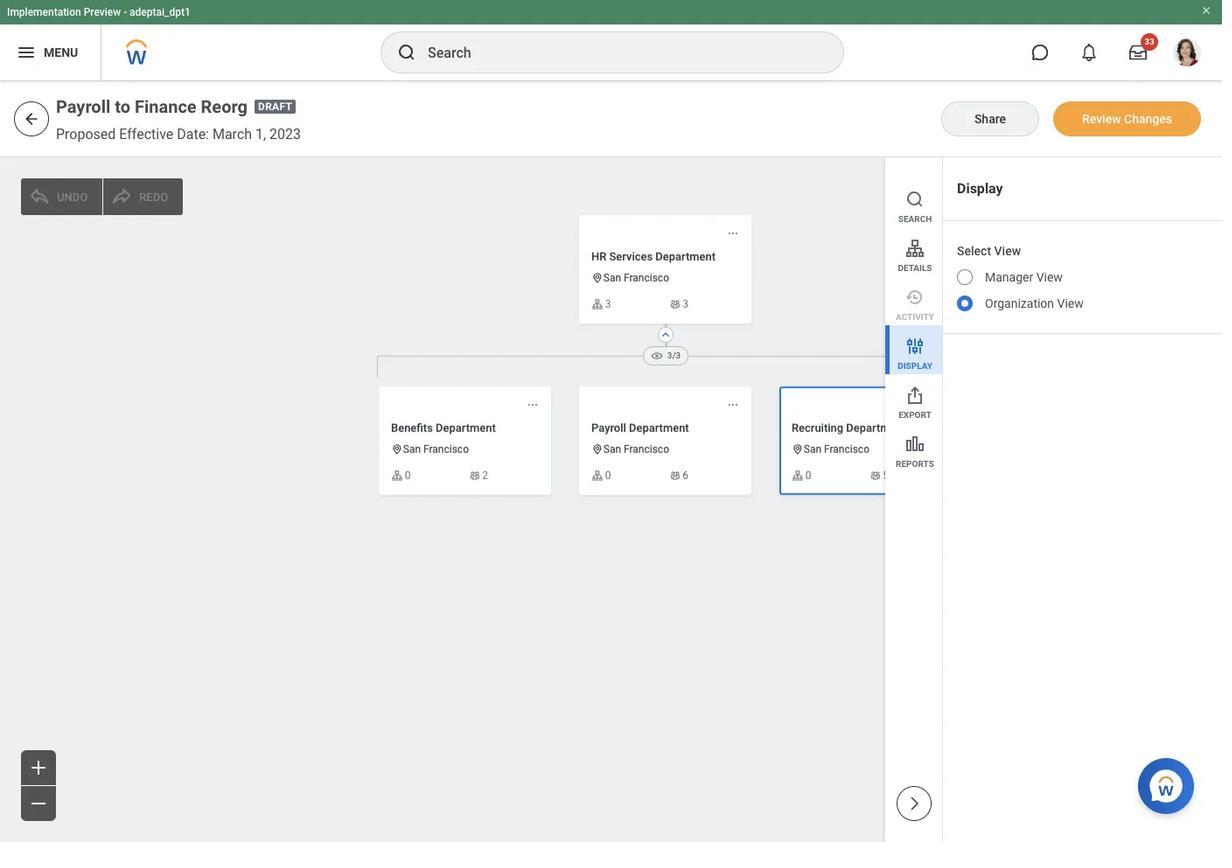 Task type: vqa. For each thing, say whether or not it's contained in the screenshot.
Select View
yes



Task type: describe. For each thing, give the bounding box(es) containing it.
org chart image for hr
[[591, 298, 603, 310]]

3/3
[[667, 351, 681, 361]]

location image for payroll department
[[591, 444, 603, 456]]

services
[[609, 250, 653, 263]]

1 3 from the left
[[605, 298, 611, 310]]

organization view
[[985, 297, 1084, 311]]

implementation
[[7, 6, 81, 18]]

san for benefits
[[403, 444, 421, 456]]

activity
[[896, 312, 934, 322]]

department right services
[[655, 250, 716, 263]]

francisco for recruiting
[[824, 444, 869, 456]]

recruiting
[[792, 421, 843, 434]]

redo button
[[103, 178, 183, 215]]

0 for benefits department
[[405, 470, 411, 482]]

-
[[123, 6, 127, 18]]

location image
[[391, 444, 403, 456]]

0 for recruiting department
[[805, 470, 811, 482]]

undo
[[57, 190, 88, 203]]

review
[[1082, 112, 1121, 126]]

contact card matrix manager image for recruiting department
[[869, 470, 881, 482]]

select
[[957, 244, 991, 258]]

search
[[898, 214, 932, 224]]

org chart image for recruiting
[[792, 470, 804, 482]]

details
[[898, 263, 932, 273]]

share button
[[941, 101, 1039, 136]]

plus image
[[28, 758, 49, 779]]

payroll for payroll to finance reorg
[[56, 96, 110, 117]]

6
[[683, 470, 688, 482]]

francisco for benefits
[[423, 444, 469, 456]]

department for recruiting department
[[846, 421, 906, 434]]

33 button
[[1119, 33, 1158, 72]]

justify image
[[16, 42, 37, 63]]

redo
[[139, 190, 168, 203]]

department for benefits department
[[436, 421, 496, 434]]

san francisco for hr
[[603, 272, 669, 284]]

date:
[[177, 126, 209, 143]]

review changes
[[1082, 112, 1172, 126]]

san for hr
[[603, 272, 621, 284]]

san francisco for payroll
[[603, 444, 669, 456]]

contact card matrix manager image
[[468, 470, 480, 482]]

Search Workday  search field
[[428, 33, 807, 72]]

proposed effective date: march 1, 2023
[[56, 126, 301, 143]]

view for organization view
[[1057, 297, 1084, 311]]

related actions image for hr services department
[[727, 227, 739, 240]]

manager view
[[985, 270, 1063, 284]]

review changes button
[[1053, 101, 1201, 136]]

minus image
[[28, 793, 49, 814]]

payroll for payroll department
[[591, 421, 626, 434]]

payroll department
[[591, 421, 689, 434]]

33
[[1144, 37, 1154, 46]]

view for manager view
[[1036, 270, 1063, 284]]

menu banner
[[0, 0, 1222, 80]]

related actions image for recruiting department
[[927, 399, 939, 411]]

2023
[[270, 126, 301, 143]]

location image for hr services department
[[591, 272, 603, 284]]

san for recruiting
[[804, 444, 821, 456]]



Task type: locate. For each thing, give the bounding box(es) containing it.
undo r image
[[111, 186, 132, 207]]

profile logan mcneil image
[[1173, 38, 1201, 70]]

0 down payroll department
[[605, 470, 611, 482]]

5
[[883, 470, 889, 482]]

visible image
[[650, 349, 664, 363]]

location image down payroll department
[[591, 444, 603, 456]]

view for select view
[[994, 244, 1021, 258]]

org chart image down location image
[[391, 470, 403, 482]]

contact card matrix manager image for hr services department
[[669, 298, 681, 310]]

effective
[[119, 126, 173, 143]]

org chart image
[[591, 298, 603, 310], [391, 470, 403, 482]]

organization
[[985, 297, 1054, 311]]

1 related actions image from the top
[[727, 227, 739, 240]]

francisco for payroll
[[624, 444, 669, 456]]

undo button
[[21, 178, 103, 215]]

benefits department
[[391, 421, 496, 434]]

3 0 from the left
[[805, 470, 811, 482]]

view up the organization view
[[1036, 270, 1063, 284]]

department up contact card matrix manager icon at the left
[[436, 421, 496, 434]]

1 horizontal spatial related actions image
[[927, 399, 939, 411]]

1 horizontal spatial org chart image
[[792, 470, 804, 482]]

contact card matrix manager image up chevron up small icon
[[669, 298, 681, 310]]

reports
[[896, 459, 934, 469]]

0 vertical spatial org chart image
[[591, 298, 603, 310]]

san down benefits
[[403, 444, 421, 456]]

hr
[[591, 250, 606, 263]]

1 vertical spatial related actions image
[[727, 399, 739, 411]]

3
[[605, 298, 611, 310], [683, 298, 688, 310]]

1 vertical spatial org chart image
[[391, 470, 403, 482]]

manager
[[985, 270, 1033, 284]]

0 horizontal spatial 3
[[605, 298, 611, 310]]

san francisco down recruiting department
[[804, 444, 869, 456]]

location image for recruiting department
[[792, 444, 804, 456]]

2 org chart image from the left
[[792, 470, 804, 482]]

view up manager
[[994, 244, 1021, 258]]

related actions image for payroll department
[[727, 399, 739, 411]]

2 related actions image from the top
[[727, 399, 739, 411]]

san
[[603, 272, 621, 284], [403, 444, 421, 456], [603, 444, 621, 456], [804, 444, 821, 456]]

org chart image
[[591, 470, 603, 482], [792, 470, 804, 482]]

san down payroll department
[[603, 444, 621, 456]]

0 horizontal spatial related actions image
[[527, 399, 539, 411]]

org chart image for payroll
[[591, 470, 603, 482]]

3 down the hr services department
[[683, 298, 688, 310]]

0 down benefits
[[405, 470, 411, 482]]

related actions image
[[527, 399, 539, 411], [927, 399, 939, 411]]

0 horizontal spatial display
[[898, 361, 932, 371]]

benefits
[[391, 421, 433, 434]]

0 horizontal spatial org chart image
[[591, 470, 603, 482]]

san francisco down payroll department
[[603, 444, 669, 456]]

0 down recruiting
[[805, 470, 811, 482]]

draft
[[258, 101, 292, 113]]

2
[[482, 470, 488, 482]]

location image
[[591, 272, 603, 284], [591, 444, 603, 456], [792, 444, 804, 456]]

reorg
[[201, 96, 248, 117]]

1 horizontal spatial payroll
[[591, 421, 626, 434]]

0
[[405, 470, 411, 482], [605, 470, 611, 482], [805, 470, 811, 482]]

san for payroll
[[603, 444, 621, 456]]

1 horizontal spatial display
[[957, 180, 1003, 197]]

payroll
[[56, 96, 110, 117], [591, 421, 626, 434]]

1 vertical spatial view
[[1036, 270, 1063, 284]]

0 vertical spatial display
[[957, 180, 1003, 197]]

display up select
[[957, 180, 1003, 197]]

1 horizontal spatial org chart image
[[591, 298, 603, 310]]

department up 6
[[629, 421, 689, 434]]

view right organization
[[1057, 297, 1084, 311]]

san francisco for recruiting
[[804, 444, 869, 456]]

0 horizontal spatial 0
[[405, 470, 411, 482]]

menu containing search
[[885, 157, 942, 472]]

0 for payroll department
[[605, 470, 611, 482]]

location image down recruiting
[[792, 444, 804, 456]]

preview
[[84, 6, 121, 18]]

1 0 from the left
[[405, 470, 411, 482]]

san francisco
[[603, 272, 669, 284], [403, 444, 469, 456], [603, 444, 669, 456], [804, 444, 869, 456]]

display down activity
[[898, 361, 932, 371]]

search image
[[396, 42, 417, 63]]

2 horizontal spatial 0
[[805, 470, 811, 482]]

view
[[994, 244, 1021, 258], [1036, 270, 1063, 284], [1057, 297, 1084, 311]]

hr services department
[[591, 250, 716, 263]]

francisco
[[624, 272, 669, 284], [423, 444, 469, 456], [624, 444, 669, 456], [824, 444, 869, 456]]

recruiting department
[[792, 421, 906, 434]]

1 horizontal spatial 0
[[605, 470, 611, 482]]

notifications large image
[[1080, 44, 1098, 61]]

contact card matrix manager image left the 5
[[869, 470, 881, 482]]

share
[[974, 112, 1006, 126]]

san francisco down the benefits department
[[403, 444, 469, 456]]

1 related actions image from the left
[[527, 399, 539, 411]]

undo l image
[[29, 186, 50, 207]]

march
[[213, 126, 252, 143]]

san francisco for benefits
[[403, 444, 469, 456]]

close environment banner image
[[1201, 5, 1212, 16]]

2 0 from the left
[[605, 470, 611, 482]]

chevron right image
[[905, 795, 922, 813]]

francisco down the hr services department
[[624, 272, 669, 284]]

contact card matrix manager image for payroll department
[[669, 470, 681, 482]]

san down the hr
[[603, 272, 621, 284]]

1,
[[255, 126, 266, 143]]

menu button
[[0, 24, 101, 80]]

0 horizontal spatial payroll
[[56, 96, 110, 117]]

2 3 from the left
[[683, 298, 688, 310]]

francisco down the benefits department
[[423, 444, 469, 456]]

contact card matrix manager image left 6
[[669, 470, 681, 482]]

implementation preview -   adeptai_dpt1
[[7, 6, 191, 18]]

org chart image down the hr
[[591, 298, 603, 310]]

department down export
[[846, 421, 906, 434]]

1 horizontal spatial 3
[[683, 298, 688, 310]]

2 related actions image from the left
[[927, 399, 939, 411]]

1 vertical spatial display
[[898, 361, 932, 371]]

arrow left image
[[23, 110, 40, 128]]

0 vertical spatial payroll
[[56, 96, 110, 117]]

select view
[[957, 244, 1021, 258]]

related actions image for benefits department
[[527, 399, 539, 411]]

to
[[115, 96, 130, 117]]

0 horizontal spatial org chart image
[[391, 470, 403, 482]]

menu
[[885, 157, 942, 472]]

location image down the hr
[[591, 272, 603, 284]]

department for payroll department
[[629, 421, 689, 434]]

menu
[[44, 45, 78, 59]]

finance
[[135, 96, 196, 117]]

0 vertical spatial view
[[994, 244, 1021, 258]]

org chart image down recruiting
[[792, 470, 804, 482]]

contact card matrix manager image
[[669, 298, 681, 310], [669, 470, 681, 482], [869, 470, 881, 482]]

inbox large image
[[1129, 44, 1147, 61]]

francisco down payroll department
[[624, 444, 669, 456]]

0 vertical spatial related actions image
[[727, 227, 739, 240]]

1 vertical spatial payroll
[[591, 421, 626, 434]]

proposed
[[56, 126, 116, 143]]

francisco down recruiting department
[[824, 444, 869, 456]]

department
[[655, 250, 716, 263], [436, 421, 496, 434], [629, 421, 689, 434], [846, 421, 906, 434]]

san francisco down services
[[603, 272, 669, 284]]

org chart image down payroll department
[[591, 470, 603, 482]]

org chart image for benefits
[[391, 470, 403, 482]]

payroll to finance reorg
[[56, 96, 248, 117]]

1 org chart image from the left
[[591, 470, 603, 482]]

export
[[899, 410, 931, 420]]

display
[[957, 180, 1003, 197], [898, 361, 932, 371]]

francisco for hr
[[624, 272, 669, 284]]

adeptai_dpt1
[[130, 6, 191, 18]]

chevron up small image
[[659, 328, 673, 342]]

related actions image
[[727, 227, 739, 240], [727, 399, 739, 411]]

san down recruiting
[[804, 444, 821, 456]]

changes
[[1124, 112, 1172, 126]]

3 down the hr
[[605, 298, 611, 310]]

2 vertical spatial view
[[1057, 297, 1084, 311]]



